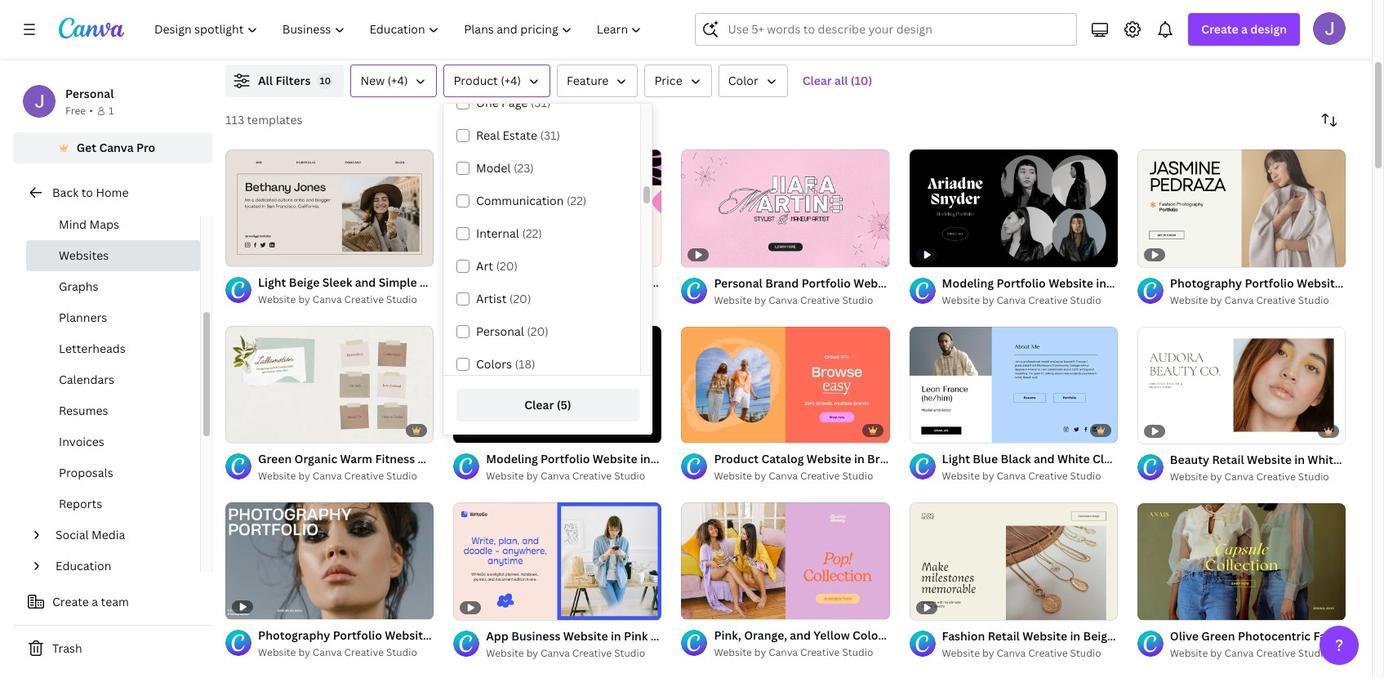 Task type: vqa. For each thing, say whether or not it's contained in the screenshot.


Task type: locate. For each thing, give the bounding box(es) containing it.
warm left fitness
[[340, 451, 373, 466]]

(+4)
[[388, 73, 408, 88], [501, 73, 521, 88]]

com
[[1371, 628, 1385, 644]]

0 horizontal spatial (22)
[[522, 225, 542, 241]]

create inside button
[[52, 594, 89, 609]]

pink, orange, and yellow colorful blocks beauty retail website image
[[682, 503, 890, 620]]

website inside olive green photocentric fashion e-com website by canva creative studio
[[1170, 646, 1208, 660]]

personal down "artist (20)"
[[476, 324, 524, 339]]

0 vertical spatial beige
[[289, 274, 320, 290]]

1 vertical spatial 1 of 6
[[1149, 600, 1173, 613]]

retail inside fashion retail website in beige and grey organic warm style website by canva creative studio
[[988, 628, 1020, 644]]

light blue black and white clean minimal model & actor resume website image
[[910, 326, 1118, 443]]

studio inside fashion retail website in beige and grey organic warm style website by canva creative studio
[[1071, 646, 1102, 660]]

gre
[[1367, 452, 1385, 467]]

by
[[299, 292, 310, 306], [527, 292, 538, 306], [755, 293, 766, 307], [983, 293, 995, 307], [1211, 293, 1223, 307], [299, 469, 310, 483], [527, 469, 538, 483], [755, 469, 766, 483], [983, 469, 995, 483], [1211, 470, 1223, 484], [299, 646, 310, 660], [755, 646, 766, 660], [527, 646, 538, 660], [983, 646, 995, 660], [1211, 646, 1223, 660]]

1 horizontal spatial (+4)
[[501, 73, 521, 88]]

1 vertical spatial (22)
[[522, 225, 542, 241]]

0 horizontal spatial in
[[1070, 628, 1081, 644]]

and left the grey
[[1117, 628, 1138, 644]]

1 horizontal spatial 1 of 6
[[1149, 600, 1173, 613]]

0 horizontal spatial fashion
[[942, 628, 985, 644]]

0 horizontal spatial a
[[92, 594, 98, 609]]

0 vertical spatial create
[[1202, 21, 1239, 37]]

0 horizontal spatial warm
[[340, 451, 373, 466]]

1 vertical spatial 6
[[1167, 600, 1173, 613]]

proposals
[[59, 465, 113, 480]]

canva inside the pink, orange, and yellow colorful blocks beauty retail website website by canva creative studio
[[769, 646, 798, 660]]

1 horizontal spatial warm
[[1216, 628, 1248, 644]]

personal for personal
[[65, 86, 114, 101]]

1 vertical spatial clear
[[525, 397, 554, 413]]

a inside button
[[92, 594, 98, 609]]

design
[[1251, 21, 1287, 37]]

0 horizontal spatial beige
[[289, 274, 320, 290]]

1 horizontal spatial green
[[1202, 628, 1236, 644]]

studio inside the pink, orange, and yellow colorful blocks beauty retail website website by canva creative studio
[[843, 646, 874, 660]]

create for create a team
[[52, 594, 89, 609]]

1 horizontal spatial beige
[[1084, 628, 1114, 644]]

retail inside beauty retail website in white and gre website by canva creative studio
[[1213, 452, 1245, 467]]

fashion left the e-
[[1314, 628, 1357, 644]]

communication (22)
[[476, 193, 587, 208]]

model (23)
[[476, 160, 534, 176]]

clear all (10) button
[[795, 65, 881, 97]]

(23)
[[514, 160, 534, 176]]

None search field
[[696, 13, 1078, 46]]

0 vertical spatial (31)
[[531, 95, 551, 110]]

0 vertical spatial a
[[1242, 21, 1248, 37]]

light beige sleek and simple blogger personal website link
[[258, 274, 561, 292]]

and right sleek
[[355, 274, 376, 290]]

1 horizontal spatial fashion
[[1314, 628, 1357, 644]]

organic
[[295, 451, 338, 466], [1170, 628, 1213, 644]]

a for design
[[1242, 21, 1248, 37]]

clear (5) button
[[457, 389, 640, 422]]

1 horizontal spatial a
[[1242, 21, 1248, 37]]

and left 'yellow'
[[790, 628, 811, 643]]

real
[[476, 127, 500, 143]]

a inside dropdown button
[[1242, 21, 1248, 37]]

0 horizontal spatial create
[[52, 594, 89, 609]]

olive green photocentric fashion e-com link
[[1170, 627, 1385, 645]]

clear all (10)
[[803, 73, 873, 88]]

(22) right the 'communication'
[[567, 193, 587, 208]]

letterheads
[[59, 341, 126, 356]]

fashion right blocks
[[942, 628, 985, 644]]

6 for the rightmost 1 of 6 link
[[1167, 600, 1173, 613]]

warm left the style
[[1216, 628, 1248, 644]]

0 vertical spatial 6
[[711, 424, 717, 436]]

(31) right estate
[[540, 127, 561, 143]]

internal (22)
[[476, 225, 542, 241]]

and left gre
[[1343, 452, 1364, 467]]

0 vertical spatial (22)
[[567, 193, 587, 208]]

creative inside olive green photocentric fashion e-com website by canva creative studio
[[1257, 646, 1296, 660]]

a left team
[[92, 594, 98, 609]]

in left the grey
[[1070, 628, 1081, 644]]

Sort by button
[[1314, 104, 1346, 136]]

0 horizontal spatial clear
[[525, 397, 554, 413]]

fashion inside olive green photocentric fashion e-com website by canva creative studio
[[1314, 628, 1357, 644]]

create left design
[[1202, 21, 1239, 37]]

(10)
[[851, 73, 873, 88]]

media
[[92, 527, 125, 542]]

beige inside fashion retail website in beige and grey organic warm style website by canva creative studio
[[1084, 628, 1114, 644]]

(20) right art
[[496, 258, 518, 274]]

2 vertical spatial personal
[[476, 324, 524, 339]]

1 horizontal spatial beauty
[[1170, 452, 1210, 467]]

1 (+4) from the left
[[388, 73, 408, 88]]

a left design
[[1242, 21, 1248, 37]]

new (+4) button
[[351, 65, 437, 97]]

beige
[[289, 274, 320, 290], [1084, 628, 1114, 644]]

2 vertical spatial (20)
[[527, 324, 549, 339]]

social
[[56, 527, 89, 542]]

websites
[[59, 248, 109, 263]]

studio inside beauty retail website in white and gre website by canva creative studio
[[1299, 470, 1330, 484]]

(+4) right new
[[388, 73, 408, 88]]

personal up artist
[[465, 274, 514, 290]]

website
[[517, 274, 561, 290], [258, 292, 296, 306], [486, 292, 524, 306], [714, 293, 752, 307], [942, 293, 980, 307], [1170, 293, 1208, 307], [466, 451, 511, 466], [1247, 452, 1292, 467], [258, 469, 296, 483], [486, 469, 524, 483], [714, 469, 752, 483], [942, 469, 980, 483], [1170, 470, 1208, 484], [1018, 628, 1062, 643], [1023, 628, 1068, 644], [258, 646, 296, 660], [714, 646, 752, 660], [486, 646, 524, 660], [942, 646, 980, 660], [1170, 646, 1208, 660]]

create a design
[[1202, 21, 1287, 37]]

color
[[728, 73, 759, 88]]

0 vertical spatial 1 of 6 link
[[682, 326, 890, 443]]

1 vertical spatial warm
[[1216, 628, 1248, 644]]

(22)
[[567, 193, 587, 208], [522, 225, 542, 241]]

green inside olive green photocentric fashion e-com website by canva creative studio
[[1202, 628, 1236, 644]]

1 horizontal spatial organic
[[1170, 628, 1213, 644]]

0 horizontal spatial 6
[[711, 424, 717, 436]]

studio
[[386, 292, 417, 306], [614, 292, 646, 306], [843, 293, 874, 307], [1071, 293, 1102, 307], [1299, 293, 1330, 307], [386, 469, 417, 483], [614, 469, 646, 483], [843, 469, 874, 483], [1071, 469, 1102, 483], [1299, 470, 1330, 484], [386, 646, 417, 660], [843, 646, 874, 660], [614, 646, 646, 660], [1071, 646, 1102, 660], [1299, 646, 1330, 660]]

in left white
[[1295, 452, 1305, 467]]

in inside fashion retail website in beige and grey organic warm style website by canva creative studio
[[1070, 628, 1081, 644]]

beige right light
[[289, 274, 320, 290]]

0 horizontal spatial 1 of 6 link
[[682, 326, 890, 443]]

113
[[225, 112, 244, 127]]

(22) for communication (22)
[[567, 193, 587, 208]]

one page (31)
[[476, 95, 551, 110]]

0 vertical spatial beauty
[[1170, 452, 1210, 467]]

1 horizontal spatial 6
[[1167, 600, 1173, 613]]

get canva pro
[[77, 140, 155, 155]]

warm
[[340, 451, 373, 466], [1216, 628, 1248, 644]]

green inside green organic warm fitness bio-link website website by canva creative studio
[[258, 451, 292, 466]]

1
[[109, 104, 114, 118], [693, 424, 698, 436], [693, 600, 698, 612], [1149, 600, 1154, 613]]

by inside 'light beige sleek and simple blogger personal website website by canva creative studio'
[[299, 292, 310, 306]]

get
[[77, 140, 96, 155]]

canva inside green organic warm fitness bio-link website website by canva creative studio
[[313, 469, 342, 483]]

white
[[1308, 452, 1341, 467]]

1 vertical spatial organic
[[1170, 628, 1213, 644]]

0 horizontal spatial organic
[[295, 451, 338, 466]]

1 horizontal spatial create
[[1202, 21, 1239, 37]]

beige inside 'light beige sleek and simple blogger personal website website by canva creative studio'
[[289, 274, 320, 290]]

retail for fashion
[[988, 628, 1020, 644]]

fitness
[[375, 451, 415, 466]]

canva inside olive green photocentric fashion e-com website by canva creative studio
[[1225, 646, 1254, 660]]

and inside the pink, orange, and yellow colorful blocks beauty retail website website by canva creative studio
[[790, 628, 811, 643]]

fashion inside fashion retail website in beige and grey organic warm style website by canva creative studio
[[942, 628, 985, 644]]

0 horizontal spatial green
[[258, 451, 292, 466]]

clear left all
[[803, 73, 832, 88]]

0 vertical spatial organic
[[295, 451, 338, 466]]

estate
[[503, 127, 538, 143]]

0 vertical spatial personal
[[65, 86, 114, 101]]

letterheads link
[[26, 333, 200, 364]]

1 vertical spatial create
[[52, 594, 89, 609]]

1 vertical spatial (31)
[[540, 127, 561, 143]]

blocks
[[901, 628, 938, 643]]

mind maps link
[[26, 209, 200, 240]]

1 fashion from the left
[[942, 628, 985, 644]]

1 horizontal spatial in
[[1295, 452, 1305, 467]]

jacob simon image
[[1314, 12, 1346, 45]]

all
[[835, 73, 848, 88]]

0 vertical spatial 1 of 6
[[693, 424, 717, 436]]

0 horizontal spatial 1 of 6
[[693, 424, 717, 436]]

canva
[[99, 140, 134, 155], [313, 292, 342, 306], [541, 292, 570, 306], [769, 293, 798, 307], [997, 293, 1026, 307], [1225, 293, 1254, 307], [313, 469, 342, 483], [541, 469, 570, 483], [769, 469, 798, 483], [997, 469, 1026, 483], [1225, 470, 1254, 484], [313, 646, 342, 660], [769, 646, 798, 660], [541, 646, 570, 660], [997, 646, 1026, 660], [1225, 646, 1254, 660]]

2 fashion from the left
[[1314, 628, 1357, 644]]

creative inside the pink, orange, and yellow colorful blocks beauty retail website website by canva creative studio
[[801, 646, 840, 660]]

(31) right page
[[531, 95, 551, 110]]

beauty inside beauty retail website in white and gre website by canva creative studio
[[1170, 452, 1210, 467]]

calendars
[[59, 372, 114, 387]]

olive green photocentric fashion e-commerce website image
[[1138, 503, 1346, 620]]

6
[[711, 424, 717, 436], [1167, 600, 1173, 613]]

1 vertical spatial 1 of 6 link
[[1138, 503, 1346, 620]]

1 of 6 for olive green photocentric fashion e-commerce website
[[1149, 600, 1173, 613]]

of
[[700, 424, 709, 436], [700, 600, 709, 612], [1156, 600, 1165, 613]]

(20) up the (18)
[[527, 324, 549, 339]]

1 vertical spatial in
[[1070, 628, 1081, 644]]

1 vertical spatial a
[[92, 594, 98, 609]]

in inside beauty retail website in white and gre website by canva creative studio
[[1295, 452, 1305, 467]]

1 vertical spatial beige
[[1084, 628, 1114, 644]]

of inside 1 of 5 link
[[700, 600, 709, 612]]

grey
[[1141, 628, 1167, 644]]

1 vertical spatial beauty
[[941, 628, 980, 643]]

creative inside 'light beige sleek and simple blogger personal website website by canva creative studio'
[[344, 292, 384, 306]]

5
[[711, 600, 717, 612]]

2 (+4) from the left
[[501, 73, 521, 88]]

beige left the grey
[[1084, 628, 1114, 644]]

(5)
[[557, 397, 572, 413]]

0 vertical spatial green
[[258, 451, 292, 466]]

planners
[[59, 310, 107, 325]]

create down education
[[52, 594, 89, 609]]

personal up • in the left top of the page
[[65, 86, 114, 101]]

graphs link
[[26, 271, 200, 302]]

clear left (5)
[[525, 397, 554, 413]]

1 for product catalog website in bright red white chic photocentric frames style
[[693, 424, 698, 436]]

0 vertical spatial warm
[[340, 451, 373, 466]]

0 horizontal spatial beauty
[[941, 628, 980, 643]]

creative inside fashion retail website in beige and grey organic warm style website by canva creative studio
[[1029, 646, 1068, 660]]

price button
[[645, 65, 712, 97]]

a for team
[[92, 594, 98, 609]]

planners link
[[26, 302, 200, 333]]

0 vertical spatial (20)
[[496, 258, 518, 274]]

free •
[[65, 104, 93, 118]]

1 of 6 link
[[682, 326, 890, 443], [1138, 503, 1346, 620]]

creative inside beauty retail website in white and gre website by canva creative studio
[[1257, 470, 1296, 484]]

warm inside fashion retail website in beige and grey organic warm style website by canva creative studio
[[1216, 628, 1248, 644]]

0 vertical spatial in
[[1295, 452, 1305, 467]]

(31) for real estate (31)
[[540, 127, 561, 143]]

1 vertical spatial (20)
[[510, 291, 531, 306]]

1 horizontal spatial clear
[[803, 73, 832, 88]]

studio inside olive green photocentric fashion e-com website by canva creative studio
[[1299, 646, 1330, 660]]

1 vertical spatial personal
[[465, 274, 514, 290]]

feature button
[[557, 65, 638, 97]]

proposals link
[[26, 457, 200, 489]]

organic right the grey
[[1170, 628, 1213, 644]]

a
[[1242, 21, 1248, 37], [92, 594, 98, 609]]

retail
[[1213, 452, 1245, 467], [983, 628, 1015, 643], [988, 628, 1020, 644]]

(20) right artist
[[510, 291, 531, 306]]

feature
[[567, 73, 609, 88]]

1 vertical spatial green
[[1202, 628, 1236, 644]]

organic down green organic warm fitness bio-link website image
[[295, 451, 338, 466]]

(+4) up the one page (31)
[[501, 73, 521, 88]]

1 for pink, orange, and yellow colorful blocks beauty retail website image
[[693, 600, 698, 612]]

(20) for personal (20)
[[527, 324, 549, 339]]

website by canva creative studio link
[[258, 292, 434, 308], [486, 292, 662, 308], [714, 292, 890, 308], [942, 292, 1118, 308], [1170, 292, 1346, 308], [258, 468, 434, 484], [486, 468, 662, 485], [714, 468, 890, 485], [942, 468, 1118, 485], [1170, 469, 1346, 485], [258, 645, 434, 661], [714, 645, 890, 661], [486, 645, 662, 662], [942, 645, 1118, 662], [1170, 645, 1346, 662]]

fashion
[[942, 628, 985, 644], [1314, 628, 1357, 644]]

0 vertical spatial clear
[[803, 73, 832, 88]]

and
[[355, 274, 376, 290], [1343, 452, 1364, 467], [790, 628, 811, 643], [1117, 628, 1138, 644]]

product catalog website in bright red white chic photocentric frames style image
[[682, 326, 890, 443]]

create inside dropdown button
[[1202, 21, 1239, 37]]

beauty
[[1170, 452, 1210, 467], [941, 628, 980, 643]]

0 horizontal spatial (+4)
[[388, 73, 408, 88]]

1 horizontal spatial (22)
[[567, 193, 587, 208]]

website templates image
[[998, 0, 1346, 45], [998, 0, 1346, 45]]

(22) down communication (22)
[[522, 225, 542, 241]]



Task type: describe. For each thing, give the bounding box(es) containing it.
pink, orange, and yellow colorful blocks beauty retail website link
[[714, 627, 1062, 645]]

mind
[[59, 216, 87, 232]]

1 of 5
[[693, 600, 717, 612]]

and inside fashion retail website in beige and grey organic warm style website by canva creative studio
[[1117, 628, 1138, 644]]

mind maps
[[59, 216, 119, 232]]

resumes
[[59, 403, 108, 418]]

of for pink, orange, and yellow colorful blocks beauty retail website
[[700, 600, 709, 612]]

green organic warm fitness bio-link website link
[[258, 450, 511, 468]]

Search search field
[[728, 14, 1067, 45]]

product (+4)
[[454, 73, 521, 88]]

get canva pro button
[[13, 132, 212, 163]]

retail for beauty
[[1213, 452, 1245, 467]]

bio-
[[418, 451, 441, 466]]

studio inside green organic warm fitness bio-link website website by canva creative studio
[[386, 469, 417, 483]]

light beige sleek and simple blogger personal website image
[[225, 149, 434, 266]]

clear for clear (5)
[[525, 397, 554, 413]]

beauty retail website in white and gre link
[[1170, 451, 1385, 469]]

warm inside green organic warm fitness bio-link website website by canva creative studio
[[340, 451, 373, 466]]

•
[[89, 104, 93, 118]]

green organic warm fitness bio-link website image
[[225, 326, 434, 443]]

(+4) for new (+4)
[[388, 73, 408, 88]]

by inside beauty retail website in white and gre website by canva creative studio
[[1211, 470, 1223, 484]]

(18)
[[515, 356, 535, 372]]

resumes link
[[26, 395, 200, 426]]

home
[[96, 185, 129, 200]]

reports
[[59, 496, 102, 511]]

by inside green organic warm fitness bio-link website website by canva creative studio
[[299, 469, 310, 483]]

fashion retail website in beige and grey organic warm style website by canva creative studio
[[942, 628, 1279, 660]]

light
[[258, 274, 286, 290]]

social media link
[[49, 520, 190, 551]]

personal (20)
[[476, 324, 549, 339]]

team
[[101, 594, 129, 609]]

by inside the pink, orange, and yellow colorful blocks beauty retail website website by canva creative studio
[[755, 646, 766, 660]]

sleek
[[322, 274, 352, 290]]

personal inside 'light beige sleek and simple blogger personal website website by canva creative studio'
[[465, 274, 514, 290]]

color button
[[719, 65, 788, 97]]

in for white
[[1295, 452, 1305, 467]]

to
[[81, 185, 93, 200]]

simple
[[379, 274, 417, 290]]

price
[[655, 73, 683, 88]]

1 of 5 link
[[682, 503, 890, 620]]

reports link
[[26, 489, 200, 520]]

pro
[[136, 140, 155, 155]]

(20) for art (20)
[[496, 258, 518, 274]]

(31) for one page (31)
[[531, 95, 551, 110]]

113 templates
[[225, 112, 303, 127]]

internal
[[476, 225, 520, 241]]

creative inside green organic warm fitness bio-link website website by canva creative studio
[[344, 469, 384, 483]]

back to home link
[[13, 176, 212, 209]]

beauty inside the pink, orange, and yellow colorful blocks beauty retail website website by canva creative studio
[[941, 628, 980, 643]]

fashion retail website in beige and grey organic warm style link
[[942, 627, 1279, 645]]

(+4) for product (+4)
[[501, 73, 521, 88]]

organic inside green organic warm fitness bio-link website website by canva creative studio
[[295, 451, 338, 466]]

new
[[361, 73, 385, 88]]

free
[[65, 104, 86, 118]]

trash link
[[13, 632, 212, 665]]

olive
[[1170, 628, 1199, 644]]

link
[[441, 451, 464, 466]]

e-
[[1360, 628, 1371, 644]]

one
[[476, 95, 499, 110]]

studio inside 'light beige sleek and simple blogger personal website website by canva creative studio'
[[386, 292, 417, 306]]

light beige sleek and simple blogger personal website website by canva creative studio
[[258, 274, 561, 306]]

calendars link
[[26, 364, 200, 395]]

art (20)
[[476, 258, 518, 274]]

education link
[[49, 551, 190, 582]]

canva inside 'light beige sleek and simple blogger personal website website by canva creative studio'
[[313, 292, 342, 306]]

pink,
[[714, 628, 742, 643]]

filters
[[276, 73, 311, 88]]

blogger
[[420, 274, 463, 290]]

olive green photocentric fashion e-com website by canva creative studio
[[1170, 628, 1385, 660]]

organic inside fashion retail website in beige and grey organic warm style website by canva creative studio
[[1170, 628, 1213, 644]]

create a design button
[[1189, 13, 1301, 46]]

6 for top 1 of 6 link
[[711, 424, 717, 436]]

green organic warm fitness bio-link website website by canva creative studio
[[258, 451, 511, 483]]

personal for personal (20)
[[476, 324, 524, 339]]

education
[[56, 558, 111, 573]]

invoices
[[59, 434, 104, 449]]

product (+4) button
[[444, 65, 551, 97]]

pink, orange, and yellow colorful blocks beauty retail website website by canva creative studio
[[714, 628, 1062, 660]]

art
[[476, 258, 493, 274]]

product
[[454, 73, 498, 88]]

(22) for internal (22)
[[522, 225, 542, 241]]

1 for olive green photocentric fashion e-commerce website
[[1149, 600, 1154, 613]]

by inside fashion retail website in beige and grey organic warm style website by canva creative studio
[[983, 646, 995, 660]]

communication
[[476, 193, 564, 208]]

artist (20)
[[476, 291, 531, 306]]

in for beige
[[1070, 628, 1081, 644]]

1 horizontal spatial 1 of 6 link
[[1138, 503, 1346, 620]]

back
[[52, 185, 79, 200]]

1 of 6 for product catalog website in bright red white chic photocentric frames style
[[693, 424, 717, 436]]

colorful
[[853, 628, 898, 643]]

real estate (31)
[[476, 127, 561, 143]]

orange,
[[744, 628, 788, 643]]

invoices link
[[26, 426, 200, 457]]

create a team
[[52, 594, 129, 609]]

personal brand portfolio website in fuchsia black cream anti-design style image
[[454, 149, 662, 266]]

and inside 'light beige sleek and simple blogger personal website website by canva creative studio'
[[355, 274, 376, 290]]

create a team button
[[13, 586, 212, 618]]

graphs
[[59, 279, 98, 294]]

clear for clear all (10)
[[803, 73, 832, 88]]

trash
[[52, 640, 82, 656]]

by inside olive green photocentric fashion e-com website by canva creative studio
[[1211, 646, 1223, 660]]

top level navigation element
[[144, 13, 656, 46]]

10 filter options selected element
[[317, 73, 334, 89]]

retail inside the pink, orange, and yellow colorful blocks beauty retail website website by canva creative studio
[[983, 628, 1015, 643]]

all
[[258, 73, 273, 88]]

all filters
[[258, 73, 311, 88]]

page
[[502, 95, 528, 110]]

colors (18)
[[476, 356, 535, 372]]

clear (5)
[[525, 397, 572, 413]]

maps
[[89, 216, 119, 232]]

artist
[[476, 291, 507, 306]]

beauty retail website in white and gre website by canva creative studio
[[1170, 452, 1385, 484]]

10
[[320, 74, 331, 87]]

canva inside button
[[99, 140, 134, 155]]

and inside beauty retail website in white and gre website by canva creative studio
[[1343, 452, 1364, 467]]

canva inside fashion retail website in beige and grey organic warm style website by canva creative studio
[[997, 646, 1026, 660]]

canva inside beauty retail website in white and gre website by canva creative studio
[[1225, 470, 1254, 484]]

create for create a design
[[1202, 21, 1239, 37]]

(20) for artist (20)
[[510, 291, 531, 306]]

of for olive green photocentric fashion e-com
[[1156, 600, 1165, 613]]

templates
[[247, 112, 303, 127]]



